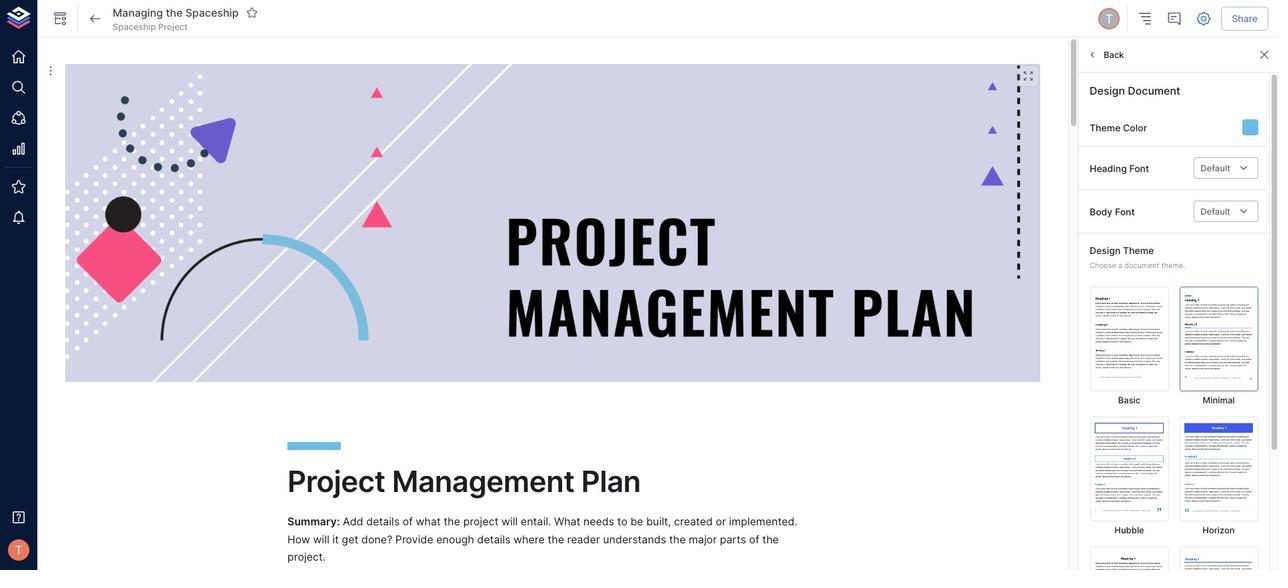 Task type: locate. For each thing, give the bounding box(es) containing it.
spaceship left favorite icon
[[186, 6, 239, 19]]

enough
[[436, 533, 474, 546]]

font
[[1130, 163, 1150, 174], [1115, 206, 1135, 217]]

font for heading font
[[1130, 163, 1150, 174]]

add details of what the project will entail. what needs to be built, created or implemented. how will it get done? provide enough details where the reader understands the major parts of the project.
[[288, 515, 801, 564]]

color
[[1123, 122, 1148, 133]]

the down what
[[548, 533, 564, 546]]

project down the managing the spaceship
[[158, 21, 188, 32]]

1 vertical spatial project
[[288, 464, 385, 500]]

project
[[158, 21, 188, 32], [288, 464, 385, 500]]

0 vertical spatial t
[[1106, 11, 1114, 26]]

font right the body at the right top of page
[[1115, 206, 1135, 217]]

1 horizontal spatial project
[[288, 464, 385, 500]]

details
[[366, 515, 400, 529], [477, 533, 511, 546]]

1 vertical spatial will
[[313, 533, 330, 546]]

design down back button on the right top
[[1090, 84, 1125, 97]]

1 default button from the top
[[1194, 158, 1259, 179]]

comments image
[[1167, 11, 1183, 27]]

0 horizontal spatial spaceship
[[113, 21, 156, 32]]

1 vertical spatial font
[[1115, 206, 1135, 217]]

1 vertical spatial design
[[1090, 245, 1121, 256]]

share
[[1232, 13, 1258, 24]]

t button
[[1097, 6, 1122, 31], [4, 536, 33, 565]]

1 vertical spatial spaceship
[[113, 21, 156, 32]]

1 vertical spatial details
[[477, 533, 511, 546]]

heading font
[[1090, 163, 1150, 174]]

go back image
[[87, 11, 103, 27]]

of down implemented.
[[749, 533, 760, 546]]

spaceship project
[[113, 21, 188, 32]]

details up done?
[[366, 515, 400, 529]]

design up choose
[[1090, 245, 1121, 256]]

a
[[1119, 261, 1123, 270]]

entail.
[[521, 515, 551, 529]]

1 horizontal spatial t button
[[1097, 6, 1122, 31]]

theme.
[[1162, 261, 1186, 270]]

0 vertical spatial project
[[158, 21, 188, 32]]

will left it in the left bottom of the page
[[313, 533, 330, 546]]

1 vertical spatial default button
[[1194, 201, 1259, 222]]

default for body font
[[1201, 206, 1231, 217]]

0 vertical spatial spaceship
[[186, 6, 239, 19]]

design
[[1090, 84, 1125, 97], [1090, 245, 1121, 256]]

default button for heading font
[[1194, 158, 1259, 179]]

0 vertical spatial font
[[1130, 163, 1150, 174]]

default button
[[1194, 158, 1259, 179], [1194, 201, 1259, 222]]

needs
[[584, 515, 615, 529]]

spaceship
[[186, 6, 239, 19], [113, 21, 156, 32]]

0 vertical spatial default
[[1201, 163, 1231, 173]]

to
[[618, 515, 628, 529]]

0 horizontal spatial of
[[403, 515, 413, 529]]

0 vertical spatial t button
[[1097, 6, 1122, 31]]

theme
[[1090, 122, 1121, 133], [1123, 245, 1154, 256]]

design inside the "design theme choose a document theme."
[[1090, 245, 1121, 256]]

will up where
[[502, 515, 518, 529]]

0 horizontal spatial project
[[158, 21, 188, 32]]

1 vertical spatial default
[[1201, 206, 1231, 217]]

table of contents image
[[1138, 11, 1154, 27]]

or
[[716, 515, 726, 529]]

0 horizontal spatial t button
[[4, 536, 33, 565]]

1 horizontal spatial will
[[502, 515, 518, 529]]

1 horizontal spatial theme
[[1123, 245, 1154, 256]]

0 horizontal spatial t
[[15, 543, 23, 558]]

font right heading
[[1130, 163, 1150, 174]]

built,
[[647, 515, 671, 529]]

default
[[1201, 163, 1231, 173], [1201, 206, 1231, 217]]

managing
[[113, 6, 163, 19]]

spaceship down managing
[[113, 21, 156, 32]]

the up "enough"
[[444, 515, 460, 529]]

project.
[[288, 550, 326, 564]]

horizon
[[1203, 525, 1235, 536]]

t
[[1106, 11, 1114, 26], [15, 543, 23, 558]]

1 vertical spatial of
[[749, 533, 760, 546]]

0 vertical spatial design
[[1090, 84, 1125, 97]]

theme left color
[[1090, 122, 1121, 133]]

show wiki image
[[52, 11, 68, 27]]

0 vertical spatial default button
[[1194, 158, 1259, 179]]

details down project
[[477, 533, 511, 546]]

design document
[[1090, 84, 1181, 97]]

reader
[[567, 533, 600, 546]]

what
[[416, 515, 441, 529]]

2 default from the top
[[1201, 206, 1231, 217]]

0 vertical spatial theme
[[1090, 122, 1121, 133]]

1 default from the top
[[1201, 163, 1231, 173]]

1 design from the top
[[1090, 84, 1125, 97]]

parts
[[720, 533, 746, 546]]

of up provide
[[403, 515, 413, 529]]

1 horizontal spatial details
[[477, 533, 511, 546]]

theme up "document"
[[1123, 245, 1154, 256]]

0 horizontal spatial theme
[[1090, 122, 1121, 133]]

0 horizontal spatial details
[[366, 515, 400, 529]]

2 design from the top
[[1090, 245, 1121, 256]]

favorite image
[[246, 7, 258, 19]]

will
[[502, 515, 518, 529], [313, 533, 330, 546]]

1 horizontal spatial of
[[749, 533, 760, 546]]

managing the spaceship
[[113, 6, 239, 19]]

the down created
[[669, 533, 686, 546]]

the up spaceship project
[[166, 6, 183, 19]]

document
[[1128, 84, 1181, 97]]

1 vertical spatial theme
[[1123, 245, 1154, 256]]

the
[[166, 6, 183, 19], [444, 515, 460, 529], [548, 533, 564, 546], [669, 533, 686, 546], [763, 533, 779, 546]]

2 default button from the top
[[1194, 201, 1259, 222]]

theme inside the "design theme choose a document theme."
[[1123, 245, 1154, 256]]

of
[[403, 515, 413, 529], [749, 533, 760, 546]]

0 horizontal spatial will
[[313, 533, 330, 546]]

font for body font
[[1115, 206, 1135, 217]]

it
[[333, 533, 339, 546]]

project up add
[[288, 464, 385, 500]]



Task type: vqa. For each thing, say whether or not it's contained in the screenshot.
the bottommost your
no



Task type: describe. For each thing, give the bounding box(es) containing it.
0 vertical spatial of
[[403, 515, 413, 529]]

0 vertical spatial details
[[366, 515, 400, 529]]

hubble
[[1115, 525, 1145, 536]]

settings image
[[1196, 11, 1212, 27]]

body font
[[1090, 206, 1135, 217]]

minimal
[[1203, 395, 1235, 406]]

share button
[[1222, 7, 1269, 31]]

project management plan
[[288, 464, 641, 500]]

back button
[[1085, 44, 1128, 65]]

body
[[1090, 206, 1113, 217]]

summary:
[[288, 515, 340, 529]]

how
[[288, 533, 310, 546]]

spaceship project link
[[113, 21, 188, 33]]

1 horizontal spatial spaceship
[[186, 6, 239, 19]]

project
[[463, 515, 499, 529]]

spaceship inside "spaceship project" link
[[113, 21, 156, 32]]

understands
[[603, 533, 666, 546]]

document
[[1125, 261, 1160, 270]]

choose
[[1090, 261, 1117, 270]]

basic
[[1119, 395, 1141, 406]]

what
[[554, 515, 581, 529]]

be
[[631, 515, 644, 529]]

default for heading font
[[1201, 163, 1231, 173]]

1 horizontal spatial t
[[1106, 11, 1114, 26]]

implemented.
[[729, 515, 798, 529]]

get
[[342, 533, 359, 546]]

major
[[689, 533, 717, 546]]

theme color
[[1090, 122, 1148, 133]]

where
[[514, 533, 545, 546]]

default button for body font
[[1194, 201, 1259, 222]]

created
[[674, 515, 713, 529]]

0 vertical spatial will
[[502, 515, 518, 529]]

the down implemented.
[[763, 533, 779, 546]]

management
[[392, 464, 575, 500]]

done?
[[362, 533, 392, 546]]

back
[[1104, 49, 1124, 60]]

provide
[[395, 533, 433, 546]]

add
[[343, 515, 363, 529]]

design for design theme choose a document theme.
[[1090, 245, 1121, 256]]

design for design document
[[1090, 84, 1125, 97]]

design theme choose a document theme.
[[1090, 245, 1186, 270]]

1 vertical spatial t button
[[4, 536, 33, 565]]

heading
[[1090, 163, 1127, 174]]

plan
[[581, 464, 641, 500]]

1 vertical spatial t
[[15, 543, 23, 558]]



